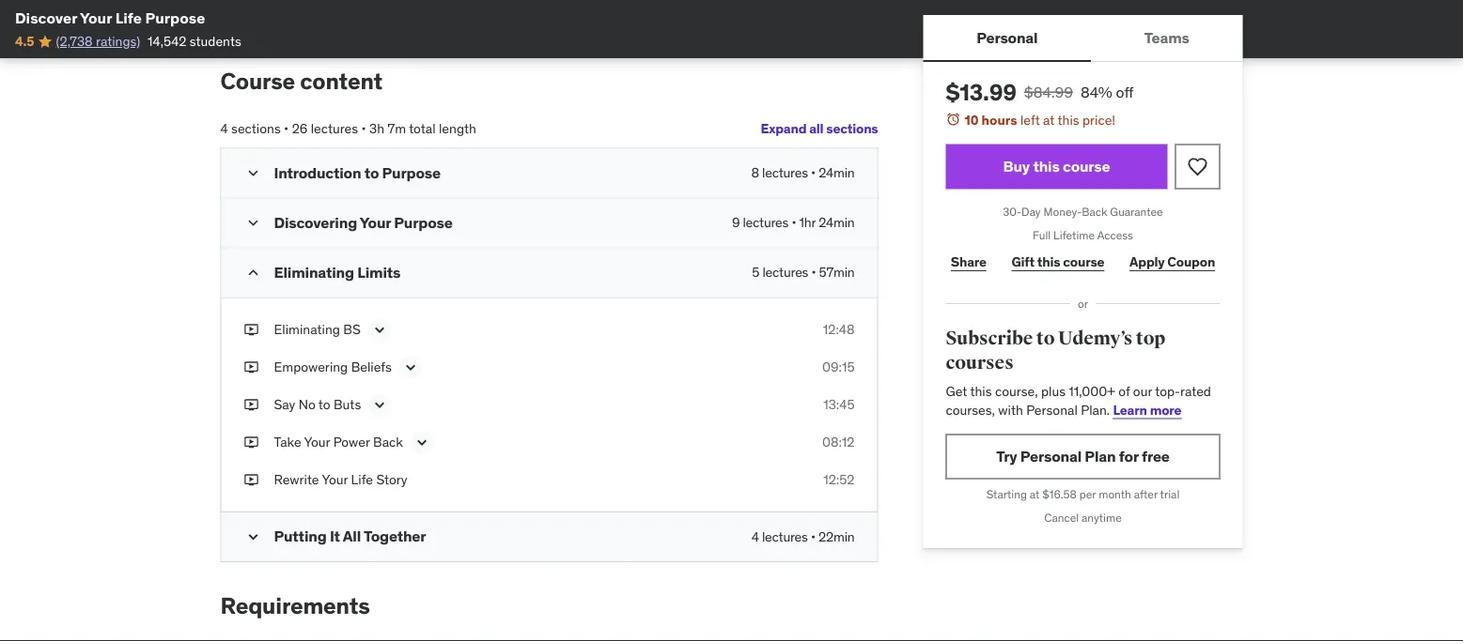 Task type: vqa. For each thing, say whether or not it's contained in the screenshot.
Kids
no



Task type: locate. For each thing, give the bounding box(es) containing it.
24min right the 1hr
[[819, 214, 855, 231]]

your for discovering
[[360, 213, 391, 232]]

back right power
[[373, 434, 403, 451]]

all
[[809, 120, 824, 137]]

money-
[[1044, 205, 1082, 220]]

discover your life purpose
[[15, 8, 205, 27]]

24min
[[819, 164, 855, 181], [819, 214, 855, 231]]

at
[[1043, 111, 1055, 128], [1030, 488, 1040, 502]]

your down take your power back
[[322, 472, 348, 489]]

show lecture description image right the beliefs on the bottom left of the page
[[401, 358, 420, 377]]

sections left 26
[[231, 120, 281, 137]]

students
[[190, 33, 241, 50]]

xsmall image left say
[[244, 396, 259, 414]]

1 vertical spatial life
[[351, 472, 373, 489]]

0 horizontal spatial to
[[318, 396, 330, 413]]

rewrite
[[274, 472, 319, 489]]

back inside 30-day money-back guarantee full lifetime access
[[1082, 205, 1108, 220]]

xsmall image for say
[[244, 396, 259, 414]]

1 vertical spatial course
[[1063, 254, 1105, 271]]

this
[[1058, 111, 1080, 128], [1033, 157, 1060, 176], [1038, 254, 1061, 271], [970, 383, 992, 400]]

1 vertical spatial back
[[373, 434, 403, 451]]

plan
[[1085, 447, 1116, 467]]

08:12
[[822, 434, 855, 451]]

show lecture description image right power
[[412, 434, 431, 452]]

small image left discovering
[[244, 214, 263, 232]]

•
[[284, 120, 289, 137], [361, 120, 366, 137], [811, 164, 816, 181], [792, 214, 796, 231], [812, 264, 816, 281], [811, 529, 816, 546]]

0 horizontal spatial 4
[[220, 120, 228, 137]]

1 vertical spatial to
[[1037, 328, 1055, 351]]

xsmall image
[[244, 358, 259, 377]]

to left udemy's
[[1037, 328, 1055, 351]]

tab list
[[923, 15, 1243, 62]]

lectures right 5
[[763, 264, 809, 281]]

lectures right "9"
[[743, 214, 789, 231]]

tab list containing personal
[[923, 15, 1243, 62]]

show lecture description image
[[370, 321, 389, 340], [401, 358, 420, 377]]

your for take
[[304, 434, 330, 451]]

xsmall image
[[244, 321, 259, 339], [244, 396, 259, 414], [244, 434, 259, 452], [244, 471, 259, 490], [220, 639, 235, 642]]

lectures left 22min
[[762, 529, 808, 546]]

show lecture description image right bs
[[370, 321, 389, 340]]

introduction to purpose
[[274, 163, 441, 182]]

1 horizontal spatial sections
[[826, 120, 878, 137]]

putting it all together
[[274, 527, 426, 546]]

1 sections from the left
[[826, 120, 878, 137]]

course down price!
[[1063, 157, 1111, 176]]

guarantee
[[1110, 205, 1163, 220]]

to right the no
[[318, 396, 330, 413]]

5 lectures • 57min
[[752, 264, 855, 281]]

starting at $16.58 per month after trial cancel anytime
[[987, 488, 1180, 526]]

2 vertical spatial purpose
[[394, 213, 453, 232]]

4 for 4 lectures • 22min
[[752, 529, 759, 546]]

requirements
[[220, 592, 370, 620]]

take
[[274, 434, 301, 451]]

apply coupon button
[[1125, 244, 1221, 281]]

this for buy
[[1033, 157, 1060, 176]]

limits
[[357, 263, 401, 282]]

discovering your purpose
[[274, 213, 453, 232]]

back
[[1082, 205, 1108, 220], [373, 434, 403, 451]]

1 vertical spatial 4
[[752, 529, 759, 546]]

eliminating for eliminating bs
[[274, 321, 340, 338]]

take your power back
[[274, 434, 403, 451]]

lectures right 8
[[762, 164, 808, 181]]

0 horizontal spatial life
[[115, 8, 142, 27]]

show lecture description image for eliminating bs
[[370, 321, 389, 340]]

more
[[1150, 402, 1182, 419]]

course for gift this course
[[1063, 254, 1105, 271]]

xsmall image left take
[[244, 434, 259, 452]]

power
[[333, 434, 370, 451]]

0 vertical spatial back
[[1082, 205, 1108, 220]]

beliefs
[[351, 359, 392, 376]]

sections right all
[[826, 120, 878, 137]]

1 horizontal spatial to
[[364, 163, 379, 182]]

small image left eliminating limits
[[244, 263, 263, 282]]

8
[[751, 164, 759, 181]]

0 vertical spatial 4
[[220, 120, 228, 137]]

buy this course button
[[946, 144, 1168, 189]]

1 vertical spatial eliminating
[[274, 321, 340, 338]]

1 vertical spatial 24min
[[819, 214, 855, 231]]

2 small image from the top
[[244, 214, 263, 232]]

0 vertical spatial show lecture description image
[[371, 396, 389, 415]]

0 horizontal spatial at
[[1030, 488, 1040, 502]]

personal down plus
[[1027, 402, 1078, 419]]

personal
[[977, 28, 1038, 47], [1027, 402, 1078, 419], [1021, 447, 1082, 467]]

0 vertical spatial eliminating
[[274, 263, 354, 282]]

eliminating
[[274, 263, 354, 282], [274, 321, 340, 338]]

bs
[[343, 321, 361, 338]]

0 vertical spatial 24min
[[819, 164, 855, 181]]

4 left 22min
[[752, 529, 759, 546]]

life up ratings)
[[115, 8, 142, 27]]

4 down the course
[[220, 120, 228, 137]]

• left 57min
[[812, 264, 816, 281]]

all
[[343, 527, 361, 546]]

life left story
[[351, 472, 373, 489]]

xsmall image up xsmall image
[[244, 321, 259, 339]]

lectures for discovering your purpose
[[743, 214, 789, 231]]

at inside starting at $16.58 per month after trial cancel anytime
[[1030, 488, 1040, 502]]

hours
[[982, 111, 1018, 128]]

content
[[300, 67, 383, 95]]

4 small image from the top
[[244, 528, 263, 547]]

ratings)
[[96, 33, 140, 50]]

1 vertical spatial personal
[[1027, 402, 1078, 419]]

this right gift
[[1038, 254, 1061, 271]]

gift
[[1012, 254, 1035, 271]]

3 small image from the top
[[244, 263, 263, 282]]

1 vertical spatial show lecture description image
[[412, 434, 431, 452]]

personal inside button
[[977, 28, 1038, 47]]

this inside get this course, plus 11,000+ of our top-rated courses, with personal plan.
[[970, 383, 992, 400]]

1 horizontal spatial at
[[1043, 111, 1055, 128]]

1 eliminating from the top
[[274, 263, 354, 282]]

plus
[[1041, 383, 1066, 400]]

0 vertical spatial show lecture description image
[[370, 321, 389, 340]]

purpose up 14,542
[[145, 8, 205, 27]]

personal up $13.99
[[977, 28, 1038, 47]]

13:45
[[824, 396, 855, 413]]

0 horizontal spatial show lecture description image
[[371, 396, 389, 415]]

this for gift
[[1038, 254, 1061, 271]]

1 vertical spatial show lecture description image
[[401, 358, 420, 377]]

4 sections • 26 lectures • 3h 7m total length
[[220, 120, 476, 137]]

your right take
[[304, 434, 330, 451]]

this inside button
[[1033, 157, 1060, 176]]

small image
[[244, 164, 263, 183], [244, 214, 263, 232], [244, 263, 263, 282], [244, 528, 263, 547]]

with
[[998, 402, 1023, 419]]

putting
[[274, 527, 327, 546]]

for
[[1119, 447, 1139, 467]]

0 horizontal spatial show lecture description image
[[370, 321, 389, 340]]

(2,738
[[56, 33, 93, 50]]

1 horizontal spatial show lecture description image
[[412, 434, 431, 452]]

course down lifetime in the right top of the page
[[1063, 254, 1105, 271]]

1 vertical spatial at
[[1030, 488, 1040, 502]]

1 small image from the top
[[244, 164, 263, 183]]

84%
[[1081, 82, 1113, 102]]

eliminating up empowering
[[274, 321, 340, 338]]

small image left putting
[[244, 528, 263, 547]]

eliminating down discovering
[[274, 263, 354, 282]]

• for discovering your purpose
[[792, 214, 796, 231]]

0 vertical spatial course
[[1063, 157, 1111, 176]]

cancel
[[1044, 511, 1079, 526]]

this up courses,
[[970, 383, 992, 400]]

buy this course
[[1003, 157, 1111, 176]]

show lecture description image right buts
[[371, 396, 389, 415]]

purpose for discovering your purpose
[[394, 213, 453, 232]]

1 vertical spatial purpose
[[382, 163, 441, 182]]

to down 3h 7m
[[364, 163, 379, 182]]

57min
[[819, 264, 855, 281]]

purpose up limits
[[394, 213, 453, 232]]

10 hours left at this price!
[[965, 111, 1116, 128]]

course inside button
[[1063, 157, 1111, 176]]

course
[[220, 67, 295, 95]]

back up lifetime in the right top of the page
[[1082, 205, 1108, 220]]

rated
[[1181, 383, 1212, 400]]

1 horizontal spatial back
[[1082, 205, 1108, 220]]

10
[[965, 111, 979, 128]]

access
[[1098, 228, 1134, 243]]

your for rewrite
[[322, 472, 348, 489]]

off
[[1116, 82, 1134, 102]]

• left the 1hr
[[792, 214, 796, 231]]

day
[[1022, 205, 1041, 220]]

your up limits
[[360, 213, 391, 232]]

0 vertical spatial at
[[1043, 111, 1055, 128]]

0 vertical spatial life
[[115, 8, 142, 27]]

to inside subscribe to udemy's top courses
[[1037, 328, 1055, 351]]

back for money-
[[1082, 205, 1108, 220]]

1 horizontal spatial life
[[351, 472, 373, 489]]

at right left
[[1043, 111, 1055, 128]]

11,000+
[[1069, 383, 1116, 400]]

show lecture description image
[[371, 396, 389, 415], [412, 434, 431, 452]]

at left $16.58
[[1030, 488, 1040, 502]]

• down expand all sections dropdown button
[[811, 164, 816, 181]]

0 horizontal spatial sections
[[231, 120, 281, 137]]

24min down expand all sections dropdown button
[[819, 164, 855, 181]]

course,
[[995, 383, 1038, 400]]

this right buy
[[1033, 157, 1060, 176]]

1 horizontal spatial 4
[[752, 529, 759, 546]]

or
[[1078, 297, 1088, 311]]

courses,
[[946, 402, 995, 419]]

to
[[364, 163, 379, 182], [1037, 328, 1055, 351], [318, 396, 330, 413]]

personal up $16.58
[[1021, 447, 1082, 467]]

2 horizontal spatial to
[[1037, 328, 1055, 351]]

starting
[[987, 488, 1027, 502]]

purpose down total on the top
[[382, 163, 441, 182]]

it
[[330, 527, 340, 546]]

14,542 students
[[148, 33, 241, 50]]

lectures for eliminating limits
[[763, 264, 809, 281]]

• left 3h 7m
[[361, 120, 366, 137]]

life
[[115, 8, 142, 27], [351, 472, 373, 489]]

0 vertical spatial personal
[[977, 28, 1038, 47]]

small image left introduction
[[244, 164, 263, 183]]

1 horizontal spatial show lecture description image
[[401, 358, 420, 377]]

your up (2,738 ratings)
[[80, 8, 112, 27]]

• left 22min
[[811, 529, 816, 546]]

0 horizontal spatial back
[[373, 434, 403, 451]]

2 eliminating from the top
[[274, 321, 340, 338]]

$16.58
[[1043, 488, 1077, 502]]

sections inside dropdown button
[[826, 120, 878, 137]]

14,542
[[148, 33, 187, 50]]

0 vertical spatial to
[[364, 163, 379, 182]]



Task type: describe. For each thing, give the bounding box(es) containing it.
$84.99
[[1024, 82, 1073, 102]]

udemy's
[[1058, 328, 1133, 351]]

course for buy this course
[[1063, 157, 1111, 176]]

2 vertical spatial personal
[[1021, 447, 1082, 467]]

eliminating bs
[[274, 321, 361, 338]]

show lecture description image for buts
[[371, 396, 389, 415]]

lectures for putting it all together
[[762, 529, 808, 546]]

length
[[439, 120, 476, 137]]

try personal plan for free
[[996, 447, 1170, 467]]

purpose for introduction to purpose
[[382, 163, 441, 182]]

life for purpose
[[115, 8, 142, 27]]

2 sections from the left
[[231, 120, 281, 137]]

learn more
[[1113, 402, 1182, 419]]

courses
[[946, 352, 1014, 375]]

3h 7m
[[369, 120, 406, 137]]

anytime
[[1082, 511, 1122, 526]]

personal button
[[923, 15, 1091, 60]]

09:15
[[822, 359, 855, 376]]

small image for putting
[[244, 528, 263, 547]]

gift this course link
[[1007, 244, 1110, 281]]

to for introduction
[[364, 163, 379, 182]]

month
[[1099, 488, 1132, 502]]

8 lectures • 24min
[[751, 164, 855, 181]]

get this course, plus 11,000+ of our top-rated courses, with personal plan.
[[946, 383, 1212, 419]]

total
[[409, 120, 436, 137]]

wishlist image
[[1187, 156, 1209, 178]]

4 for 4 sections • 26 lectures • 3h 7m total length
[[220, 120, 228, 137]]

learn more link
[[1113, 402, 1182, 419]]

• for putting it all together
[[811, 529, 816, 546]]

plan.
[[1081, 402, 1110, 419]]

xsmall image left rewrite
[[244, 471, 259, 490]]

$13.99 $84.99 84% off
[[946, 78, 1134, 106]]

eliminating for eliminating limits
[[274, 263, 354, 282]]

xsmall image for eliminating
[[244, 321, 259, 339]]

personal inside get this course, plus 11,000+ of our top-rated courses, with personal plan.
[[1027, 402, 1078, 419]]

share
[[951, 254, 987, 271]]

9 lectures • 1hr 24min
[[732, 214, 855, 231]]

full
[[1033, 228, 1051, 243]]

your for discover
[[80, 8, 112, 27]]

top
[[1136, 328, 1166, 351]]

empowering beliefs
[[274, 359, 392, 376]]

empowering
[[274, 359, 348, 376]]

introduction
[[274, 163, 361, 182]]

course content
[[220, 67, 383, 95]]

teams button
[[1091, 15, 1243, 60]]

share button
[[946, 244, 992, 281]]

• left 26
[[284, 120, 289, 137]]

learn
[[1113, 402, 1147, 419]]

12:52
[[824, 472, 855, 489]]

xsmall image down requirements
[[220, 639, 235, 642]]

price!
[[1083, 111, 1116, 128]]

left
[[1021, 111, 1040, 128]]

2 vertical spatial to
[[318, 396, 330, 413]]

to for subscribe
[[1037, 328, 1055, 351]]

gift this course
[[1012, 254, 1105, 271]]

buy
[[1003, 157, 1030, 176]]

5
[[752, 264, 760, 281]]

show lecture description image for back
[[412, 434, 431, 452]]

lectures right 26
[[311, 120, 358, 137]]

small image for introduction
[[244, 164, 263, 183]]

• for introduction to purpose
[[811, 164, 816, 181]]

our
[[1133, 383, 1152, 400]]

together
[[364, 527, 426, 546]]

buts
[[334, 396, 361, 413]]

1 24min from the top
[[819, 164, 855, 181]]

(2,738 ratings)
[[56, 33, 140, 50]]

this left price!
[[1058, 111, 1080, 128]]

small image for discovering
[[244, 214, 263, 232]]

4 lectures • 22min
[[752, 529, 855, 546]]

try personal plan for free link
[[946, 435, 1221, 480]]

discovering
[[274, 213, 357, 232]]

get
[[946, 383, 968, 400]]

22min
[[819, 529, 855, 546]]

this for get
[[970, 383, 992, 400]]

show lecture description image for empowering beliefs
[[401, 358, 420, 377]]

• for eliminating limits
[[812, 264, 816, 281]]

30-day money-back guarantee full lifetime access
[[1003, 205, 1163, 243]]

lectures for introduction to purpose
[[762, 164, 808, 181]]

of
[[1119, 383, 1130, 400]]

subscribe
[[946, 328, 1033, 351]]

xsmall image for take
[[244, 434, 259, 452]]

after
[[1134, 488, 1158, 502]]

1hr
[[799, 214, 816, 231]]

per
[[1080, 488, 1096, 502]]

26
[[292, 120, 308, 137]]

coupon
[[1168, 254, 1215, 271]]

subscribe to udemy's top courses
[[946, 328, 1166, 375]]

trial
[[1160, 488, 1180, 502]]

4.5
[[15, 33, 34, 50]]

try
[[996, 447, 1017, 467]]

back for power
[[373, 434, 403, 451]]

expand all sections button
[[761, 110, 878, 148]]

teams
[[1145, 28, 1190, 47]]

lifetime
[[1054, 228, 1095, 243]]

alarm image
[[946, 112, 961, 127]]

apply coupon
[[1130, 254, 1215, 271]]

30-
[[1003, 205, 1022, 220]]

2 24min from the top
[[819, 214, 855, 231]]

expand
[[761, 120, 807, 137]]

0 vertical spatial purpose
[[145, 8, 205, 27]]

$13.99
[[946, 78, 1017, 106]]

say
[[274, 396, 295, 413]]

apply
[[1130, 254, 1165, 271]]

rewrite your life story
[[274, 472, 407, 489]]

small image for eliminating
[[244, 263, 263, 282]]

life for story
[[351, 472, 373, 489]]

free
[[1142, 447, 1170, 467]]

top-
[[1155, 383, 1181, 400]]



